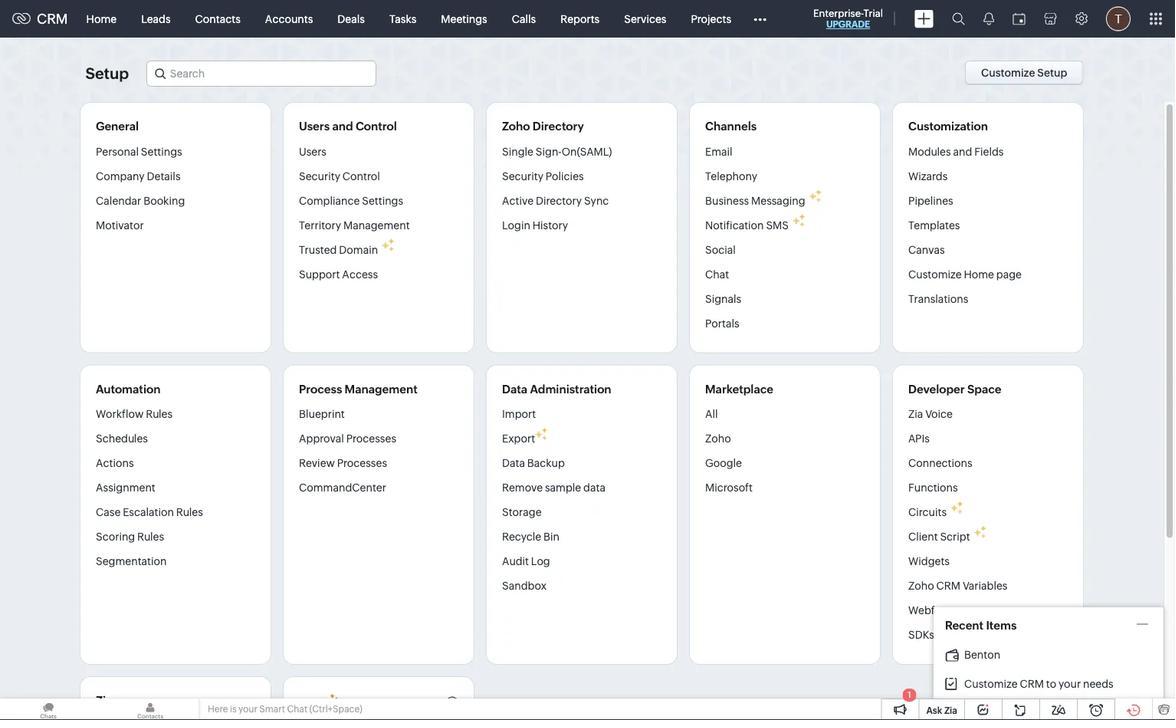 Task type: vqa. For each thing, say whether or not it's contained in the screenshot.
second "deal" from the bottom
no



Task type: describe. For each thing, give the bounding box(es) containing it.
settings for personal settings
[[141, 145, 182, 158]]

storage
[[502, 506, 542, 518]]

policies
[[546, 170, 584, 182]]

marketplace
[[706, 382, 774, 396]]

connections
[[909, 457, 973, 469]]

translations
[[909, 293, 969, 305]]

all
[[706, 408, 718, 420]]

telephony link
[[706, 164, 758, 188]]

zoho for zoho crm variables
[[909, 580, 935, 592]]

apis link
[[909, 426, 930, 451]]

data for data administration
[[502, 382, 528, 396]]

recycle
[[502, 531, 542, 543]]

calendar booking
[[96, 194, 185, 207]]

widgets
[[909, 555, 950, 568]]

control inside security control link
[[343, 170, 380, 182]]

microsoft
[[706, 482, 753, 494]]

directory for zoho
[[533, 120, 584, 133]]

zoho directory
[[502, 120, 584, 133]]

script
[[941, 531, 971, 543]]

support
[[299, 268, 340, 280]]

calendar image
[[1013, 13, 1026, 25]]

notification
[[706, 219, 764, 231]]

business
[[706, 194, 749, 207]]

calendar
[[96, 194, 141, 207]]

modules
[[909, 145, 952, 158]]

contacts link
[[183, 0, 253, 37]]

client script link
[[909, 525, 971, 549]]

booking
[[144, 194, 185, 207]]

trusted domain link
[[299, 237, 378, 262]]

details
[[147, 170, 181, 182]]

management for process management
[[345, 382, 418, 396]]

profile image
[[1107, 7, 1131, 31]]

rules for workflow rules
[[146, 408, 173, 420]]

zia voice
[[909, 408, 953, 420]]

history
[[533, 219, 568, 231]]

data
[[584, 482, 606, 494]]

case escalation rules
[[96, 506, 203, 518]]

users and control
[[299, 120, 397, 133]]

Other Modules field
[[744, 7, 777, 31]]

home link
[[74, 0, 129, 37]]

import
[[502, 408, 536, 420]]

security control link
[[299, 164, 380, 188]]

portals
[[706, 317, 740, 329]]

0 horizontal spatial home
[[86, 13, 117, 25]]

social
[[706, 244, 736, 256]]

crm link
[[12, 11, 68, 27]]

territory
[[299, 219, 341, 231]]

sign-
[[536, 145, 562, 158]]

0 horizontal spatial your
[[239, 704, 258, 714]]

storage link
[[502, 500, 542, 525]]

active directory sync
[[502, 194, 609, 207]]

webforms
[[909, 604, 961, 617]]

tasks link
[[377, 0, 429, 37]]

fields
[[975, 145, 1004, 158]]

audit log link
[[502, 549, 551, 574]]

templates
[[909, 219, 961, 231]]

pipelines
[[909, 194, 954, 207]]

needs
[[1084, 678, 1114, 690]]

recent items
[[946, 619, 1017, 632]]

0 vertical spatial control
[[356, 120, 397, 133]]

benton
[[965, 649, 1001, 661]]

zoho for zoho
[[706, 433, 731, 445]]

leads
[[141, 13, 171, 25]]

projects link
[[679, 0, 744, 37]]

channels
[[706, 120, 757, 133]]

sandbox
[[502, 580, 547, 592]]

customize for customize setup
[[982, 67, 1036, 79]]

zoho for zoho directory
[[502, 120, 530, 133]]

data administration
[[502, 382, 612, 396]]

support access
[[299, 268, 378, 280]]

contacts image
[[102, 699, 199, 720]]

single sign-on(saml)
[[502, 145, 612, 158]]

and for modules
[[954, 145, 973, 158]]

wizards link
[[909, 164, 948, 188]]

0 vertical spatial crm
[[37, 11, 68, 27]]

customize home page
[[909, 268, 1022, 280]]

import link
[[502, 407, 536, 426]]

enterprise-trial upgrade
[[814, 7, 884, 30]]

1 vertical spatial home
[[964, 268, 995, 280]]

customize for customize home page
[[909, 268, 962, 280]]

automation
[[96, 382, 161, 396]]

create menu image
[[915, 10, 934, 28]]

accounts link
[[253, 0, 325, 37]]

administration
[[530, 382, 612, 396]]

access
[[342, 268, 378, 280]]

processes for approval processes
[[346, 433, 397, 445]]

client
[[909, 531, 939, 543]]

personal settings
[[96, 145, 182, 158]]

services link
[[612, 0, 679, 37]]

search image
[[953, 12, 966, 25]]

signals link
[[706, 286, 742, 311]]

customize home page link
[[909, 262, 1022, 286]]

search element
[[943, 0, 975, 38]]

crm for zoho crm variables
[[937, 580, 961, 592]]

escalation
[[123, 506, 174, 518]]

voice
[[926, 408, 953, 420]]

on(saml)
[[562, 145, 612, 158]]

reports
[[561, 13, 600, 25]]

approval
[[299, 433, 344, 445]]

support access link
[[299, 262, 378, 286]]

developer space
[[909, 382, 1002, 396]]

zia for zia voice
[[909, 408, 924, 420]]

apis
[[909, 433, 930, 445]]

general
[[96, 120, 139, 133]]

ask
[[927, 705, 943, 716]]

trusted
[[299, 244, 337, 256]]

approval processes link
[[299, 426, 397, 451]]

close image
[[1134, 621, 1153, 632]]

trial
[[864, 7, 884, 19]]



Task type: locate. For each thing, give the bounding box(es) containing it.
space
[[968, 382, 1002, 396]]

1 horizontal spatial chat
[[706, 268, 730, 280]]

zoho down all link
[[706, 433, 731, 445]]

data
[[502, 382, 528, 396], [502, 457, 525, 469]]

crm left home link
[[37, 11, 68, 27]]

setup inside customize setup button
[[1038, 67, 1068, 79]]

chat down the social
[[706, 268, 730, 280]]

0 vertical spatial directory
[[533, 120, 584, 133]]

here is your smart chat (ctrl+space)
[[208, 704, 363, 714]]

0 vertical spatial home
[[86, 13, 117, 25]]

1 vertical spatial crm
[[937, 580, 961, 592]]

customize up translations
[[909, 268, 962, 280]]

security for security policies
[[502, 170, 544, 182]]

users up security control link
[[299, 145, 327, 158]]

chats image
[[0, 699, 97, 720]]

crm for customize crm to your needs
[[1020, 678, 1045, 690]]

1 vertical spatial zoho
[[706, 433, 731, 445]]

0 vertical spatial settings
[[141, 145, 182, 158]]

customize for customize crm to your needs
[[965, 678, 1018, 690]]

setup
[[86, 65, 129, 82], [1038, 67, 1068, 79]]

0 vertical spatial users
[[299, 120, 330, 133]]

customize setup link
[[966, 61, 1090, 85]]

benton link
[[946, 648, 1153, 662]]

1 horizontal spatial crm
[[937, 580, 961, 592]]

1 vertical spatial data
[[502, 457, 525, 469]]

1 users from the top
[[299, 120, 330, 133]]

sample
[[545, 482, 582, 494]]

2 security from the left
[[502, 170, 544, 182]]

actions link
[[96, 451, 134, 476]]

1 horizontal spatial zia
[[909, 408, 924, 420]]

2 users from the top
[[299, 145, 327, 158]]

2 data from the top
[[502, 457, 525, 469]]

chat link
[[706, 262, 730, 286]]

single
[[502, 145, 534, 158]]

blueprint link
[[299, 407, 345, 426]]

2 horizontal spatial zia
[[945, 705, 958, 716]]

profile element
[[1098, 0, 1141, 37]]

compliance
[[299, 194, 360, 207]]

directory down 'policies'
[[536, 194, 582, 207]]

1 vertical spatial customize
[[909, 268, 962, 280]]

data backup
[[502, 457, 565, 469]]

customize down calendar image
[[982, 67, 1036, 79]]

audit log
[[502, 555, 551, 568]]

your inside "link"
[[1059, 678, 1082, 690]]

review processes link
[[299, 451, 387, 476]]

rules right escalation
[[176, 506, 203, 518]]

settings for compliance settings
[[362, 194, 404, 207]]

here
[[208, 704, 228, 714]]

data for data backup
[[502, 457, 525, 469]]

1 vertical spatial users
[[299, 145, 327, 158]]

chat
[[706, 268, 730, 280], [287, 704, 308, 714]]

sdks link
[[909, 623, 935, 647]]

circuits
[[909, 506, 947, 518]]

customize down benton
[[965, 678, 1018, 690]]

processes up review processes
[[346, 433, 397, 445]]

company
[[96, 170, 145, 182]]

approval processes
[[299, 433, 397, 445]]

login
[[502, 219, 531, 231]]

contacts
[[195, 13, 241, 25]]

and up security control
[[332, 120, 353, 133]]

pipelines link
[[909, 188, 954, 213]]

rules down case escalation rules link
[[137, 531, 164, 543]]

case escalation rules link
[[96, 500, 203, 525]]

compliance settings link
[[299, 188, 404, 213]]

motivator link
[[96, 213, 144, 237]]

wizards
[[909, 170, 948, 182]]

meetings
[[441, 13, 488, 25]]

processes down "approval processes"
[[337, 457, 387, 469]]

scoring rules link
[[96, 525, 164, 549]]

your right is
[[239, 704, 258, 714]]

customize setup button
[[966, 61, 1084, 85]]

widgets link
[[909, 549, 950, 574]]

and for users
[[332, 120, 353, 133]]

management
[[344, 219, 410, 231], [345, 382, 418, 396]]

1 horizontal spatial and
[[954, 145, 973, 158]]

client script
[[909, 531, 971, 543]]

and left fields at the right
[[954, 145, 973, 158]]

1 horizontal spatial security
[[502, 170, 544, 182]]

2 horizontal spatial zoho
[[909, 580, 935, 592]]

zoho up single
[[502, 120, 530, 133]]

1 security from the left
[[299, 170, 341, 182]]

review processes
[[299, 457, 387, 469]]

rules right workflow
[[146, 408, 173, 420]]

1 horizontal spatial settings
[[362, 194, 404, 207]]

1 vertical spatial processes
[[337, 457, 387, 469]]

1 horizontal spatial home
[[964, 268, 995, 280]]

reports link
[[549, 0, 612, 37]]

data up import
[[502, 382, 528, 396]]

0 horizontal spatial zoho
[[502, 120, 530, 133]]

scoring
[[96, 531, 135, 543]]

customize inside "link"
[[965, 678, 1018, 690]]

1 vertical spatial directory
[[536, 194, 582, 207]]

0 horizontal spatial and
[[332, 120, 353, 133]]

Search text field
[[147, 61, 376, 86]]

0 vertical spatial your
[[1059, 678, 1082, 690]]

(ctrl+space)
[[310, 704, 363, 714]]

personal
[[96, 145, 139, 158]]

commandcenter link
[[299, 476, 387, 500]]

1 data from the top
[[502, 382, 528, 396]]

modules and fields
[[909, 145, 1004, 158]]

directory for active
[[536, 194, 582, 207]]

1 vertical spatial chat
[[287, 704, 308, 714]]

security up the active
[[502, 170, 544, 182]]

users for users
[[299, 145, 327, 158]]

messaging
[[752, 194, 806, 207]]

2 vertical spatial rules
[[137, 531, 164, 543]]

directory
[[533, 120, 584, 133], [536, 194, 582, 207]]

1
[[908, 690, 912, 700]]

and
[[332, 120, 353, 133], [954, 145, 973, 158]]

0 vertical spatial data
[[502, 382, 528, 396]]

enterprise-
[[814, 7, 864, 19]]

0 horizontal spatial chat
[[287, 704, 308, 714]]

0 horizontal spatial zia
[[96, 694, 112, 708]]

deals link
[[325, 0, 377, 37]]

trusted domain
[[299, 244, 378, 256]]

None field
[[146, 61, 376, 87]]

all link
[[706, 407, 718, 426]]

directory up single sign-on(saml)
[[533, 120, 584, 133]]

territory management link
[[299, 213, 410, 237]]

data down export link
[[502, 457, 525, 469]]

calendar booking link
[[96, 188, 185, 213]]

customize
[[982, 67, 1036, 79], [909, 268, 962, 280], [965, 678, 1018, 690]]

workflow
[[96, 408, 144, 420]]

1 horizontal spatial your
[[1059, 678, 1082, 690]]

2 horizontal spatial crm
[[1020, 678, 1045, 690]]

1 vertical spatial your
[[239, 704, 258, 714]]

home left leads
[[86, 13, 117, 25]]

rules for scoring rules
[[137, 531, 164, 543]]

meetings link
[[429, 0, 500, 37]]

chat right smart
[[287, 704, 308, 714]]

company details link
[[96, 164, 181, 188]]

management up "approval processes"
[[345, 382, 418, 396]]

0 vertical spatial processes
[[346, 433, 397, 445]]

settings up territory management
[[362, 194, 404, 207]]

1 vertical spatial control
[[343, 170, 380, 182]]

commandcenter
[[299, 482, 387, 494]]

customization
[[909, 120, 989, 133]]

zia for zia
[[96, 694, 112, 708]]

1 vertical spatial rules
[[176, 506, 203, 518]]

2 vertical spatial crm
[[1020, 678, 1045, 690]]

signals image
[[984, 12, 995, 25]]

home left page
[[964, 268, 995, 280]]

cpq
[[299, 696, 324, 710]]

customize inside button
[[982, 67, 1036, 79]]

1 vertical spatial settings
[[362, 194, 404, 207]]

signals element
[[975, 0, 1004, 38]]

0 vertical spatial zoho
[[502, 120, 530, 133]]

compliance settings
[[299, 194, 404, 207]]

crm inside customize crm to your needs "link"
[[1020, 678, 1045, 690]]

security control
[[299, 170, 380, 182]]

0 horizontal spatial settings
[[141, 145, 182, 158]]

create menu element
[[906, 0, 943, 37]]

settings up details
[[141, 145, 182, 158]]

0 vertical spatial and
[[332, 120, 353, 133]]

0 vertical spatial chat
[[706, 268, 730, 280]]

management up domain
[[344, 219, 410, 231]]

processes for review processes
[[337, 457, 387, 469]]

sync
[[584, 194, 609, 207]]

your right to
[[1059, 678, 1082, 690]]

0 horizontal spatial security
[[299, 170, 341, 182]]

motivator
[[96, 219, 144, 231]]

schedules
[[96, 433, 148, 445]]

users up users link
[[299, 120, 330, 133]]

calls
[[512, 13, 536, 25]]

backup
[[528, 457, 565, 469]]

webforms link
[[909, 598, 961, 623]]

connections link
[[909, 451, 973, 476]]

log
[[531, 555, 551, 568]]

translations link
[[909, 286, 969, 311]]

security down users link
[[299, 170, 341, 182]]

0 vertical spatial customize
[[982, 67, 1036, 79]]

items
[[987, 619, 1017, 632]]

export
[[502, 433, 535, 445]]

1 vertical spatial and
[[954, 145, 973, 158]]

processes
[[346, 433, 397, 445], [337, 457, 387, 469]]

control up the compliance settings link
[[343, 170, 380, 182]]

customize crm to your needs
[[965, 678, 1114, 690]]

0 horizontal spatial crm
[[37, 11, 68, 27]]

templates link
[[909, 213, 961, 237]]

recent
[[946, 619, 984, 632]]

deals
[[338, 13, 365, 25]]

assignment
[[96, 482, 156, 494]]

0 horizontal spatial setup
[[86, 65, 129, 82]]

control
[[356, 120, 397, 133], [343, 170, 380, 182]]

management for territory management
[[344, 219, 410, 231]]

audit
[[502, 555, 529, 568]]

recycle bin
[[502, 531, 560, 543]]

canvas link
[[909, 237, 945, 262]]

crm inside zoho crm variables link
[[937, 580, 961, 592]]

1 vertical spatial management
[[345, 382, 418, 396]]

0 vertical spatial rules
[[146, 408, 173, 420]]

ask zia
[[927, 705, 958, 716]]

2 vertical spatial customize
[[965, 678, 1018, 690]]

crm up webforms link
[[937, 580, 961, 592]]

control up security control
[[356, 120, 397, 133]]

crm left to
[[1020, 678, 1045, 690]]

0 vertical spatial management
[[344, 219, 410, 231]]

sms
[[767, 219, 789, 231]]

2 vertical spatial zoho
[[909, 580, 935, 592]]

zoho down widgets link
[[909, 580, 935, 592]]

users for users and control
[[299, 120, 330, 133]]

security for security control
[[299, 170, 341, 182]]

actions
[[96, 457, 134, 469]]

leads link
[[129, 0, 183, 37]]

smart
[[260, 704, 285, 714]]

1 horizontal spatial zoho
[[706, 433, 731, 445]]

1 horizontal spatial setup
[[1038, 67, 1068, 79]]



